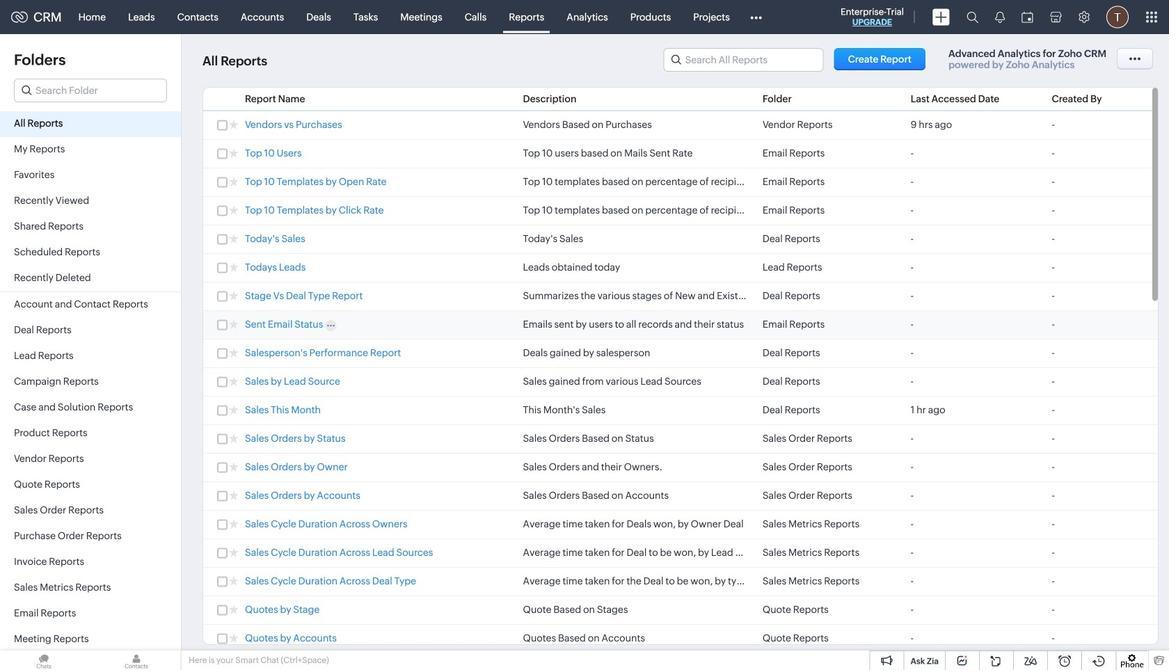 Task type: vqa. For each thing, say whether or not it's contained in the screenshot.
Ask Zia
no



Task type: locate. For each thing, give the bounding box(es) containing it.
logo image
[[11, 11, 28, 23]]

create menu element
[[925, 0, 959, 34]]

contacts image
[[93, 651, 180, 670]]

Search All Reports text field
[[665, 49, 823, 71]]

chats image
[[0, 651, 88, 670]]

signals image
[[996, 11, 1005, 23]]

Search Folder text field
[[15, 79, 166, 102]]



Task type: describe. For each thing, give the bounding box(es) containing it.
search image
[[967, 11, 979, 23]]

profile element
[[1099, 0, 1138, 34]]

Other Modules field
[[741, 6, 771, 28]]

profile image
[[1107, 6, 1129, 28]]

calendar image
[[1022, 11, 1034, 23]]

signals element
[[987, 0, 1014, 34]]

search element
[[959, 0, 987, 34]]

create menu image
[[933, 9, 950, 25]]



